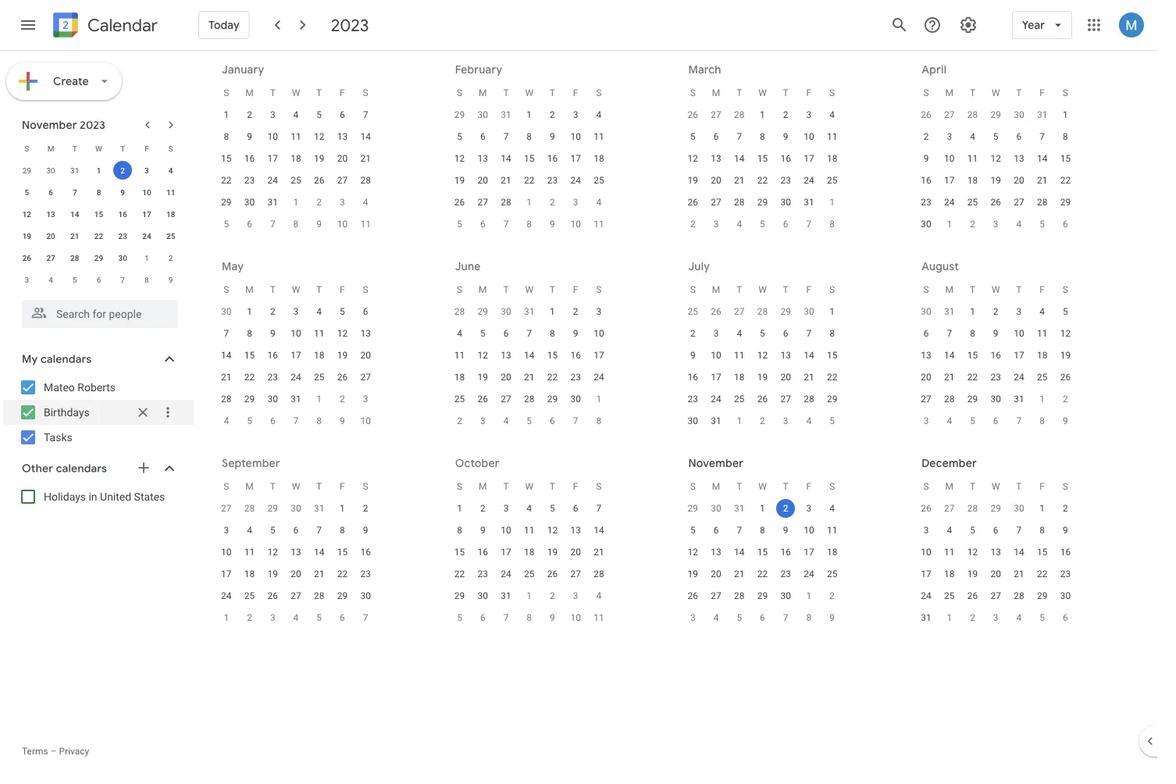 Task type: locate. For each thing, give the bounding box(es) containing it.
0 horizontal spatial october 30 element
[[41, 161, 60, 180]]

f for march
[[807, 87, 812, 98]]

2 cell for october 31 element corresponding to 'november 2023' grid on the left of page october 30 element
[[111, 159, 135, 181]]

november 9 element
[[543, 609, 562, 627]]

w inside july grid
[[759, 284, 767, 295]]

26 inside 'november 2023' grid
[[22, 253, 31, 262]]

m
[[246, 87, 254, 98], [479, 87, 487, 98], [712, 87, 720, 98], [946, 87, 954, 98], [47, 144, 54, 153], [246, 284, 254, 295], [479, 284, 487, 295], [712, 284, 720, 295], [946, 284, 954, 295], [246, 481, 254, 492], [479, 481, 487, 492], [712, 481, 720, 492], [946, 481, 954, 492]]

0 vertical spatial december 9 element
[[161, 270, 180, 289]]

june 27 element
[[730, 302, 749, 321]]

w inside may grid
[[292, 284, 300, 295]]

december 3 element
[[17, 270, 36, 289], [684, 609, 703, 627]]

14 element
[[356, 127, 375, 146], [497, 149, 516, 168], [730, 149, 749, 168], [1033, 149, 1052, 168], [65, 205, 84, 223], [217, 346, 236, 365], [520, 346, 539, 365], [800, 346, 819, 365], [940, 346, 959, 365], [590, 521, 608, 540], [310, 543, 329, 562], [730, 543, 749, 562], [1010, 543, 1029, 562]]

1 vertical spatial december 5 element
[[730, 609, 749, 627]]

12 inside september grid
[[268, 547, 278, 558]]

25 inside may grid
[[314, 372, 325, 383]]

0 horizontal spatial october 31 element
[[65, 161, 84, 180]]

9
[[247, 131, 252, 142], [550, 131, 555, 142], [783, 131, 789, 142], [924, 153, 929, 164], [121, 187, 125, 197], [317, 219, 322, 230], [550, 219, 555, 230], [169, 275, 173, 284], [270, 328, 275, 339], [573, 328, 578, 339], [993, 328, 999, 339], [691, 350, 696, 361], [340, 416, 345, 426], [1063, 416, 1068, 426], [363, 525, 368, 536], [480, 525, 486, 536], [783, 525, 789, 536], [1063, 525, 1068, 536], [550, 612, 555, 623], [830, 612, 835, 623]]

october 29 element for 'november 2023' grid on the left of page october 30 element
[[17, 161, 36, 180]]

w inside april grid
[[992, 87, 1000, 98]]

december 2 element for november 'grid''s 'december 8' element
[[823, 587, 842, 605]]

14 inside december grid
[[1014, 547, 1025, 558]]

0 horizontal spatial december 1 element
[[137, 248, 156, 267]]

18 inside april grid
[[968, 175, 978, 186]]

27 inside november 'grid'
[[711, 591, 722, 601]]

july 30 element
[[917, 302, 936, 321]]

31 element up the april 7 element
[[800, 193, 819, 212]]

30 element
[[240, 193, 259, 212], [777, 193, 795, 212], [917, 215, 936, 234], [113, 248, 132, 267], [263, 390, 282, 409], [566, 390, 585, 409], [987, 390, 1005, 409], [684, 412, 703, 430], [356, 587, 375, 605], [474, 587, 492, 605], [777, 587, 795, 605], [1056, 587, 1075, 605]]

december 6 element
[[89, 270, 108, 289], [753, 609, 772, 627]]

0 horizontal spatial 2 cell
[[111, 159, 135, 181]]

row group for june
[[448, 301, 611, 432]]

september 9 element
[[1056, 412, 1075, 430]]

w inside february grid
[[525, 87, 534, 98]]

13 inside the march grid
[[711, 153, 722, 164]]

f for july
[[807, 284, 812, 295]]

30 element inside july grid
[[684, 412, 703, 430]]

0 vertical spatial 2, today element
[[113, 161, 132, 180]]

1 vertical spatial october 31 element
[[730, 499, 749, 518]]

24 inside august grid
[[1014, 372, 1025, 383]]

march 28 element
[[964, 105, 982, 124]]

march 30 element
[[1010, 105, 1029, 124]]

november 2023 grid
[[15, 137, 183, 291]]

f for may
[[340, 284, 345, 295]]

february 2 element
[[310, 193, 329, 212]]

february 26 element
[[684, 105, 703, 124]]

row group for october
[[448, 498, 611, 629]]

0 vertical spatial december 2 element
[[161, 248, 180, 267]]

april 30 element
[[217, 302, 236, 321]]

1 vertical spatial december 6 element
[[753, 609, 772, 627]]

25 inside november 'grid'
[[827, 569, 838, 580]]

0 vertical spatial october 29 element
[[17, 161, 36, 180]]

12 inside 'november 2023' grid
[[22, 209, 31, 219]]

f inside june grid
[[573, 284, 578, 295]]

1
[[224, 109, 229, 120], [527, 109, 532, 120], [760, 109, 765, 120], [1063, 109, 1068, 120], [97, 166, 101, 175], [293, 197, 299, 208], [527, 197, 532, 208], [830, 197, 835, 208], [947, 219, 952, 230], [145, 253, 149, 262], [247, 306, 252, 317], [550, 306, 555, 317], [830, 306, 835, 317], [970, 306, 976, 317], [317, 394, 322, 405], [596, 394, 602, 405], [1040, 394, 1045, 405], [737, 416, 742, 426], [340, 503, 345, 514], [457, 503, 462, 514], [760, 503, 765, 514], [1040, 503, 1045, 514], [527, 591, 532, 601], [807, 591, 812, 601], [224, 612, 229, 623], [947, 612, 952, 623]]

19 element
[[310, 149, 329, 168], [450, 171, 469, 190], [684, 171, 703, 190], [987, 171, 1005, 190], [17, 227, 36, 245], [333, 346, 352, 365], [1056, 346, 1075, 365], [474, 368, 492, 387], [753, 368, 772, 387], [543, 543, 562, 562], [263, 565, 282, 584], [684, 565, 703, 584], [964, 565, 982, 584]]

1 horizontal spatial december 5 element
[[730, 609, 749, 627]]

m for august
[[946, 284, 954, 295]]

february
[[455, 62, 503, 77]]

february 3 element
[[333, 193, 352, 212]]

april grid
[[915, 82, 1077, 235]]

1 vertical spatial december 8 element
[[800, 609, 819, 627]]

22 inside september grid
[[337, 569, 348, 580]]

17 inside july grid
[[711, 372, 722, 383]]

20 inside grid
[[46, 231, 55, 241]]

10 inside december grid
[[921, 547, 932, 558]]

9 inside september grid
[[363, 525, 368, 536]]

15 inside may grid
[[244, 350, 255, 361]]

november 11 element
[[590, 609, 608, 627]]

m for may
[[246, 284, 254, 295]]

16
[[244, 153, 255, 164], [547, 153, 558, 164], [781, 153, 791, 164], [921, 175, 932, 186], [118, 209, 127, 219], [268, 350, 278, 361], [571, 350, 581, 361], [991, 350, 1001, 361], [688, 372, 698, 383], [360, 547, 371, 558], [478, 547, 488, 558], [781, 547, 791, 558], [1060, 547, 1071, 558]]

0 horizontal spatial december 9 element
[[161, 270, 180, 289]]

0 horizontal spatial december 3 element
[[17, 270, 36, 289]]

11
[[291, 131, 301, 142], [594, 131, 604, 142], [827, 131, 838, 142], [968, 153, 978, 164], [166, 187, 175, 197], [360, 219, 371, 230], [594, 219, 604, 230], [314, 328, 325, 339], [1037, 328, 1048, 339], [455, 350, 465, 361], [734, 350, 745, 361], [524, 525, 535, 536], [827, 525, 838, 536], [244, 547, 255, 558], [944, 547, 955, 558], [594, 612, 604, 623]]

29 inside the march grid
[[757, 197, 768, 208]]

october 6 element
[[333, 609, 352, 627]]

m inside july grid
[[712, 284, 720, 295]]

may grid
[[215, 279, 377, 432]]

october 31 element
[[65, 161, 84, 180], [730, 499, 749, 518]]

Search for people text field
[[31, 300, 169, 328]]

march 7 element
[[497, 215, 516, 234]]

1 vertical spatial december 1 element
[[800, 587, 819, 605]]

1 vertical spatial december 4 element
[[707, 609, 726, 627]]

2
[[247, 109, 252, 120], [550, 109, 555, 120], [783, 109, 789, 120], [924, 131, 929, 142], [121, 166, 125, 175], [317, 197, 322, 208], [550, 197, 555, 208], [691, 219, 696, 230], [970, 219, 976, 230], [169, 253, 173, 262], [270, 306, 275, 317], [573, 306, 578, 317], [993, 306, 999, 317], [691, 328, 696, 339], [340, 394, 345, 405], [1063, 394, 1068, 405], [457, 416, 462, 426], [760, 416, 765, 426], [363, 503, 368, 514], [480, 503, 486, 514], [783, 503, 789, 514], [1063, 503, 1068, 514], [550, 591, 555, 601], [830, 591, 835, 601], [247, 612, 252, 623], [970, 612, 976, 623]]

october 31 element for november 'grid' october 30 element
[[730, 499, 749, 518]]

august 2 element
[[753, 412, 772, 430]]

privacy link
[[59, 746, 89, 757]]

13 inside 'november 2023' grid
[[46, 209, 55, 219]]

may 2 element
[[964, 215, 982, 234]]

row group for march
[[682, 104, 844, 235]]

0 horizontal spatial december 5 element
[[65, 270, 84, 289]]

february 11 element
[[356, 215, 375, 234]]

august 5 element
[[823, 412, 842, 430]]

february grid
[[448, 82, 611, 235]]

17 inside november 'grid'
[[804, 547, 814, 558]]

14 inside june grid
[[524, 350, 535, 361]]

november 2 element
[[543, 587, 562, 605]]

15 inside august grid
[[968, 350, 978, 361]]

f inside january grid
[[340, 87, 345, 98]]

september 6 element
[[987, 412, 1005, 430]]

2 cell for october 31 element associated with november 'grid' october 30 element
[[774, 498, 798, 519]]

june 26 element
[[707, 302, 726, 321]]

1 horizontal spatial december 8 element
[[800, 609, 819, 627]]

1 vertical spatial 2 cell
[[774, 498, 798, 519]]

may
[[222, 259, 244, 273]]

terms link
[[22, 746, 48, 757]]

19 inside april grid
[[991, 175, 1001, 186]]

10
[[268, 131, 278, 142], [571, 131, 581, 142], [804, 131, 814, 142], [944, 153, 955, 164], [142, 187, 151, 197], [337, 219, 348, 230], [571, 219, 581, 230], [291, 328, 301, 339], [594, 328, 604, 339], [1014, 328, 1025, 339], [711, 350, 722, 361], [360, 416, 371, 426], [501, 525, 511, 536], [804, 525, 814, 536], [221, 547, 232, 558], [921, 547, 932, 558], [571, 612, 581, 623]]

0 horizontal spatial december 2 element
[[161, 248, 180, 267]]

t
[[270, 87, 276, 98], [316, 87, 322, 98], [503, 87, 509, 98], [550, 87, 555, 98], [737, 87, 742, 98], [783, 87, 789, 98], [970, 87, 976, 98], [1017, 87, 1022, 98], [72, 144, 77, 153], [120, 144, 125, 153], [270, 284, 276, 295], [316, 284, 322, 295], [503, 284, 509, 295], [550, 284, 555, 295], [737, 284, 742, 295], [783, 284, 789, 295], [970, 284, 976, 295], [1017, 284, 1022, 295], [270, 481, 276, 492], [316, 481, 322, 492], [503, 481, 509, 492], [550, 481, 555, 492], [737, 481, 742, 492], [783, 481, 789, 492], [970, 481, 976, 492], [1017, 481, 1022, 492]]

row containing 6
[[915, 323, 1077, 344]]

1 vertical spatial november
[[689, 456, 744, 470]]

18
[[291, 153, 301, 164], [594, 153, 604, 164], [827, 153, 838, 164], [968, 175, 978, 186], [166, 209, 175, 219], [314, 350, 325, 361], [1037, 350, 1048, 361], [455, 372, 465, 383], [734, 372, 745, 383], [524, 547, 535, 558], [827, 547, 838, 558], [244, 569, 255, 580], [944, 569, 955, 580]]

14 inside 'november 2023' grid
[[70, 209, 79, 219]]

0 vertical spatial 2023
[[331, 14, 369, 36]]

row group containing 27
[[215, 498, 377, 629]]

25 inside june grid
[[455, 394, 465, 405]]

12 inside december grid
[[968, 547, 978, 558]]

august 30 element
[[287, 499, 305, 518]]

7 inside december grid
[[1017, 525, 1022, 536]]

september 5 element
[[964, 412, 982, 430]]

18 inside july grid
[[734, 372, 745, 383]]

1 vertical spatial october 30 element
[[707, 499, 726, 518]]

november 5 element
[[450, 609, 469, 627]]

15 inside 'november 2023' grid
[[94, 209, 103, 219]]

28
[[734, 109, 745, 120], [968, 109, 978, 120], [360, 175, 371, 186], [501, 197, 511, 208], [734, 197, 745, 208], [1037, 197, 1048, 208], [70, 253, 79, 262], [455, 306, 465, 317], [757, 306, 768, 317], [221, 394, 232, 405], [524, 394, 535, 405], [804, 394, 814, 405], [944, 394, 955, 405], [244, 503, 255, 514], [968, 503, 978, 514], [594, 569, 604, 580], [314, 591, 325, 601], [734, 591, 745, 601], [1014, 591, 1025, 601]]

14 element inside may grid
[[217, 346, 236, 365]]

1 horizontal spatial october 30 element
[[707, 499, 726, 518]]

calendars up in
[[56, 462, 107, 476]]

june 9 element
[[333, 412, 352, 430]]

0 horizontal spatial december 6 element
[[89, 270, 108, 289]]

3
[[270, 109, 275, 120], [573, 109, 578, 120], [807, 109, 812, 120], [947, 131, 952, 142], [145, 166, 149, 175], [340, 197, 345, 208], [573, 197, 578, 208], [714, 219, 719, 230], [993, 219, 999, 230], [25, 275, 29, 284], [293, 306, 299, 317], [596, 306, 602, 317], [1017, 306, 1022, 317], [714, 328, 719, 339], [363, 394, 368, 405], [480, 416, 486, 426], [783, 416, 789, 426], [924, 416, 929, 426], [504, 503, 509, 514], [807, 503, 812, 514], [224, 525, 229, 536], [924, 525, 929, 536], [573, 591, 578, 601], [270, 612, 275, 623], [691, 612, 696, 623], [993, 612, 999, 623]]

0 horizontal spatial 2, today element
[[113, 161, 132, 180]]

july 6 element
[[543, 412, 562, 430]]

w for september
[[292, 481, 300, 492]]

tasks
[[44, 431, 72, 444]]

m for april
[[946, 87, 954, 98]]

18 inside may grid
[[314, 350, 325, 361]]

31
[[501, 109, 511, 120], [1037, 109, 1048, 120], [70, 166, 79, 175], [268, 197, 278, 208], [804, 197, 814, 208], [524, 306, 535, 317], [944, 306, 955, 317], [291, 394, 301, 405], [1014, 394, 1025, 405], [711, 416, 722, 426], [314, 503, 325, 514], [734, 503, 745, 514], [501, 591, 511, 601], [921, 612, 932, 623]]

september 2 element
[[1056, 390, 1075, 409]]

december 4 element
[[41, 270, 60, 289], [707, 609, 726, 627]]

august grid
[[915, 279, 1077, 432]]

m inside august grid
[[946, 284, 954, 295]]

28 inside "element"
[[244, 503, 255, 514]]

22 inside january grid
[[221, 175, 232, 186]]

2023
[[331, 14, 369, 36], [80, 118, 105, 132]]

my calendars button
[[3, 347, 194, 372]]

1 horizontal spatial december 7 element
[[777, 609, 795, 627]]

1 horizontal spatial december 2 element
[[823, 587, 842, 605]]

0 vertical spatial december 6 element
[[89, 270, 108, 289]]

1 horizontal spatial december 4 element
[[707, 609, 726, 627]]

w inside september grid
[[292, 481, 300, 492]]

14
[[360, 131, 371, 142], [501, 153, 511, 164], [734, 153, 745, 164], [1037, 153, 1048, 164], [70, 209, 79, 219], [221, 350, 232, 361], [524, 350, 535, 361], [804, 350, 814, 361], [944, 350, 955, 361], [594, 525, 604, 536], [314, 547, 325, 558], [734, 547, 745, 558], [1014, 547, 1025, 558]]

23 inside december grid
[[1060, 569, 1071, 580]]

march 27 element
[[940, 105, 959, 124]]

1 horizontal spatial december 3 element
[[684, 609, 703, 627]]

1 horizontal spatial november
[[689, 456, 744, 470]]

calendars for my calendars
[[41, 352, 92, 366]]

20
[[337, 153, 348, 164], [478, 175, 488, 186], [711, 175, 722, 186], [1014, 175, 1025, 186], [46, 231, 55, 241], [360, 350, 371, 361], [501, 372, 511, 383], [781, 372, 791, 383], [921, 372, 932, 383], [571, 547, 581, 558], [291, 569, 301, 580], [711, 569, 722, 580], [991, 569, 1001, 580]]

calendars up mateo
[[41, 352, 92, 366]]

w for may
[[292, 284, 300, 295]]

24 inside may grid
[[291, 372, 301, 383]]

1 horizontal spatial december 6 element
[[753, 609, 772, 627]]

0 horizontal spatial december 7 element
[[113, 270, 132, 289]]

row group for april
[[915, 104, 1077, 235]]

december 5 element for the december 3 element corresponding to november 'grid'
[[730, 609, 749, 627]]

18 inside december grid
[[944, 569, 955, 580]]

1 horizontal spatial 2, today element
[[777, 499, 795, 518]]

5
[[317, 109, 322, 120], [457, 131, 462, 142], [691, 131, 696, 142], [993, 131, 999, 142], [25, 187, 29, 197], [224, 219, 229, 230], [457, 219, 462, 230], [760, 219, 765, 230], [1040, 219, 1045, 230], [73, 275, 77, 284], [340, 306, 345, 317], [1063, 306, 1068, 317], [480, 328, 486, 339], [760, 328, 765, 339], [247, 416, 252, 426], [527, 416, 532, 426], [830, 416, 835, 426], [970, 416, 976, 426], [550, 503, 555, 514], [270, 525, 275, 536], [691, 525, 696, 536], [970, 525, 976, 536], [317, 612, 322, 623], [457, 612, 462, 623], [737, 612, 742, 623], [1040, 612, 1045, 623]]

9 inside july grid
[[691, 350, 696, 361]]

10 element
[[263, 127, 282, 146], [566, 127, 585, 146], [800, 127, 819, 146], [940, 149, 959, 168], [137, 183, 156, 202], [287, 324, 305, 343], [590, 324, 608, 343], [1010, 324, 1029, 343], [707, 346, 726, 365], [497, 521, 516, 540], [800, 521, 819, 540], [217, 543, 236, 562], [917, 543, 936, 562]]

13
[[337, 131, 348, 142], [478, 153, 488, 164], [711, 153, 722, 164], [1014, 153, 1025, 164], [46, 209, 55, 219], [360, 328, 371, 339], [501, 350, 511, 361], [781, 350, 791, 361], [921, 350, 932, 361], [571, 525, 581, 536], [291, 547, 301, 558], [711, 547, 722, 558], [991, 547, 1001, 558]]

2, today element for november 'grid' october 30 element
[[777, 499, 795, 518]]

january 31 element
[[497, 105, 516, 124]]

august 28 element
[[240, 499, 259, 518]]

october 29 element for november 'grid' october 30 element
[[684, 499, 703, 518]]

w inside june grid
[[525, 284, 534, 295]]

m for october
[[479, 481, 487, 492]]

december 4 element for 'november 2023' grid on the left of page the december 3 element
[[41, 270, 60, 289]]

26
[[688, 109, 698, 120], [921, 109, 932, 120], [314, 175, 325, 186], [455, 197, 465, 208], [688, 197, 698, 208], [991, 197, 1001, 208], [22, 253, 31, 262], [711, 306, 722, 317], [337, 372, 348, 383], [1060, 372, 1071, 383], [478, 394, 488, 405], [757, 394, 768, 405], [921, 503, 932, 514], [547, 569, 558, 580], [268, 591, 278, 601], [688, 591, 698, 601], [968, 591, 978, 601]]

row group containing 28
[[448, 301, 611, 432]]

18 inside september grid
[[244, 569, 255, 580]]

2, today element
[[113, 161, 132, 180], [777, 499, 795, 518]]

november 2023
[[22, 118, 105, 132]]

w inside december grid
[[992, 481, 1000, 492]]

13 inside december grid
[[991, 547, 1001, 558]]

september
[[222, 456, 280, 470]]

12 inside the march grid
[[688, 153, 698, 164]]

30 inside october grid
[[478, 591, 488, 601]]

row group for january
[[215, 104, 377, 235]]

calendars
[[41, 352, 92, 366], [56, 462, 107, 476]]

1 horizontal spatial 2 cell
[[774, 498, 798, 519]]

21 inside july grid
[[804, 372, 814, 383]]

december 8 element
[[137, 270, 156, 289], [800, 609, 819, 627]]

other calendars button
[[3, 456, 194, 481]]

f inside august grid
[[1040, 284, 1045, 295]]

18 inside 'november 2023' grid
[[166, 209, 175, 219]]

today button
[[198, 6, 250, 44]]

september 8 element
[[1033, 412, 1052, 430]]

july 8 element
[[590, 412, 608, 430]]

march 26 element
[[917, 105, 936, 124]]

21 inside december grid
[[1014, 569, 1025, 580]]

november 4 element
[[590, 587, 608, 605]]

0 vertical spatial october 31 element
[[65, 161, 84, 180]]

21
[[360, 153, 371, 164], [501, 175, 511, 186], [734, 175, 745, 186], [1037, 175, 1048, 186], [70, 231, 79, 241], [221, 372, 232, 383], [524, 372, 535, 383], [804, 372, 814, 383], [944, 372, 955, 383], [594, 547, 604, 558], [314, 569, 325, 580], [734, 569, 745, 580], [1014, 569, 1025, 580]]

f for october
[[573, 481, 578, 492]]

23 inside october grid
[[478, 569, 488, 580]]

24 inside 'november 2023' grid
[[142, 231, 151, 241]]

19 element inside june grid
[[474, 368, 492, 387]]

16 element
[[240, 149, 259, 168], [543, 149, 562, 168], [777, 149, 795, 168], [917, 171, 936, 190], [113, 205, 132, 223], [263, 346, 282, 365], [566, 346, 585, 365], [987, 346, 1005, 365], [684, 368, 703, 387], [356, 543, 375, 562], [474, 543, 492, 562], [777, 543, 795, 562], [1056, 543, 1075, 562]]

terms
[[22, 746, 48, 757]]

18 element
[[287, 149, 305, 168], [590, 149, 608, 168], [823, 149, 842, 168], [964, 171, 982, 190], [161, 205, 180, 223], [310, 346, 329, 365], [1033, 346, 1052, 365], [450, 368, 469, 387], [730, 368, 749, 387], [520, 543, 539, 562], [823, 543, 842, 562], [240, 565, 259, 584], [940, 565, 959, 584]]

24 element
[[263, 171, 282, 190], [566, 171, 585, 190], [800, 171, 819, 190], [940, 193, 959, 212], [137, 227, 156, 245], [287, 368, 305, 387], [590, 368, 608, 387], [1010, 368, 1029, 387], [707, 390, 726, 409], [497, 565, 516, 584], [800, 565, 819, 584], [217, 587, 236, 605], [917, 587, 936, 605]]

27
[[711, 109, 722, 120], [944, 109, 955, 120], [337, 175, 348, 186], [478, 197, 488, 208], [711, 197, 722, 208], [1014, 197, 1025, 208], [46, 253, 55, 262], [734, 306, 745, 317], [360, 372, 371, 383], [501, 394, 511, 405], [781, 394, 791, 405], [921, 394, 932, 405], [221, 503, 232, 514], [944, 503, 955, 514], [571, 569, 581, 580], [291, 591, 301, 601], [711, 591, 722, 601], [991, 591, 1001, 601]]

31 element up november 7 element
[[497, 587, 516, 605]]

october 7 element
[[356, 609, 375, 627]]

may 4 element
[[1010, 215, 1029, 234]]

30
[[478, 109, 488, 120], [1014, 109, 1025, 120], [46, 166, 55, 175], [244, 197, 255, 208], [781, 197, 791, 208], [921, 219, 932, 230], [118, 253, 127, 262], [221, 306, 232, 317], [501, 306, 511, 317], [804, 306, 814, 317], [921, 306, 932, 317], [268, 394, 278, 405], [571, 394, 581, 405], [991, 394, 1001, 405], [688, 416, 698, 426], [291, 503, 301, 514], [711, 503, 722, 514], [1014, 503, 1025, 514], [360, 591, 371, 601], [478, 591, 488, 601], [781, 591, 791, 601], [1060, 591, 1071, 601]]

17
[[268, 153, 278, 164], [571, 153, 581, 164], [804, 153, 814, 164], [944, 175, 955, 186], [142, 209, 151, 219], [291, 350, 301, 361], [594, 350, 604, 361], [1014, 350, 1025, 361], [711, 372, 722, 383], [501, 547, 511, 558], [804, 547, 814, 558], [221, 569, 232, 580], [921, 569, 932, 580]]

19 inside december grid
[[968, 569, 978, 580]]

15
[[221, 153, 232, 164], [524, 153, 535, 164], [757, 153, 768, 164], [1060, 153, 1071, 164], [94, 209, 103, 219], [244, 350, 255, 361], [547, 350, 558, 361], [827, 350, 838, 361], [968, 350, 978, 361], [337, 547, 348, 558], [455, 547, 465, 558], [757, 547, 768, 558], [1037, 547, 1048, 558]]

june
[[455, 259, 481, 273]]

31 element up september 7 element
[[1010, 390, 1029, 409]]

23 inside august grid
[[991, 372, 1001, 383]]

november down create popup button
[[22, 118, 77, 132]]

0 vertical spatial calendars
[[41, 352, 92, 366]]

14 inside the march grid
[[734, 153, 745, 164]]

november 28 element
[[964, 499, 982, 518]]

0 vertical spatial december 1 element
[[137, 248, 156, 267]]

1 vertical spatial 2023
[[80, 118, 105, 132]]

august
[[922, 259, 959, 273]]

settings menu image
[[959, 16, 978, 34]]

27 inside february grid
[[478, 197, 488, 208]]

1 horizontal spatial october 29 element
[[684, 499, 703, 518]]

october 4 element
[[287, 609, 305, 627]]

0 vertical spatial december 5 element
[[65, 270, 84, 289]]

december 8 element for november 'grid'
[[800, 609, 819, 627]]

f for november
[[807, 481, 812, 492]]

row group
[[215, 104, 377, 235], [448, 104, 611, 235], [682, 104, 844, 235], [915, 104, 1077, 235], [15, 159, 183, 291], [215, 301, 377, 432], [448, 301, 611, 432], [682, 301, 844, 432], [915, 301, 1077, 432], [215, 498, 377, 629], [448, 498, 611, 629], [682, 498, 844, 629], [915, 498, 1077, 629]]

0 vertical spatial october 30 element
[[41, 161, 60, 180]]

f for january
[[340, 87, 345, 98]]

24
[[268, 175, 278, 186], [571, 175, 581, 186], [804, 175, 814, 186], [944, 197, 955, 208], [142, 231, 151, 241], [291, 372, 301, 383], [594, 372, 604, 383], [1014, 372, 1025, 383], [711, 394, 722, 405], [501, 569, 511, 580], [804, 569, 814, 580], [221, 591, 232, 601], [921, 591, 932, 601]]

create button
[[6, 62, 122, 100]]

0 vertical spatial november
[[22, 118, 77, 132]]

0 vertical spatial 2 cell
[[111, 159, 135, 181]]

23 element
[[240, 171, 259, 190], [543, 171, 562, 190], [777, 171, 795, 190], [917, 193, 936, 212], [113, 227, 132, 245], [263, 368, 282, 387], [566, 368, 585, 387], [987, 368, 1005, 387], [684, 390, 703, 409], [356, 565, 375, 584], [474, 565, 492, 584], [777, 565, 795, 584], [1056, 565, 1075, 584]]

7 inside september 7 element
[[1017, 416, 1022, 426]]

17 inside the march grid
[[804, 153, 814, 164]]

1 vertical spatial december 3 element
[[684, 609, 703, 627]]

march 8 element
[[520, 215, 539, 234]]

31 element up the february 7 element
[[263, 193, 282, 212]]

1 vertical spatial december 2 element
[[823, 587, 842, 605]]

june 10 element
[[356, 412, 375, 430]]

create
[[53, 74, 89, 88]]

8
[[224, 131, 229, 142], [527, 131, 532, 142], [760, 131, 765, 142], [1063, 131, 1068, 142], [97, 187, 101, 197], [293, 219, 299, 230], [527, 219, 532, 230], [830, 219, 835, 230], [145, 275, 149, 284], [247, 328, 252, 339], [550, 328, 555, 339], [830, 328, 835, 339], [970, 328, 976, 339], [317, 416, 322, 426], [596, 416, 602, 426], [1040, 416, 1045, 426], [340, 525, 345, 536], [457, 525, 462, 536], [760, 525, 765, 536], [1040, 525, 1045, 536], [527, 612, 532, 623], [807, 612, 812, 623]]

december 7 element for december 6 'element' related to 'november 2023' grid on the left of page the december 3 element december 5 element
[[113, 270, 132, 289]]

31 inside june grid
[[524, 306, 535, 317]]

0 horizontal spatial october 29 element
[[17, 161, 36, 180]]

november 10 element
[[566, 609, 585, 627]]

november 1 element
[[520, 587, 539, 605]]

14 inside april grid
[[1037, 153, 1048, 164]]

1 horizontal spatial december 1 element
[[800, 587, 819, 605]]

october 29 element
[[17, 161, 36, 180], [684, 499, 703, 518]]

0 vertical spatial december 7 element
[[113, 270, 132, 289]]

april
[[922, 62, 947, 77]]

april 1 element
[[823, 193, 842, 212]]

m for february
[[479, 87, 487, 98]]

6
[[340, 109, 345, 120], [480, 131, 486, 142], [714, 131, 719, 142], [1017, 131, 1022, 142], [49, 187, 53, 197], [247, 219, 252, 230], [480, 219, 486, 230], [783, 219, 789, 230], [1063, 219, 1068, 230], [97, 275, 101, 284], [363, 306, 368, 317], [504, 328, 509, 339], [783, 328, 789, 339], [924, 328, 929, 339], [270, 416, 275, 426], [550, 416, 555, 426], [993, 416, 999, 426], [573, 503, 578, 514], [293, 525, 299, 536], [714, 525, 719, 536], [993, 525, 999, 536], [340, 612, 345, 623], [480, 612, 486, 623], [760, 612, 765, 623], [1063, 612, 1068, 623]]

22
[[221, 175, 232, 186], [524, 175, 535, 186], [757, 175, 768, 186], [1060, 175, 1071, 186], [94, 231, 103, 241], [244, 372, 255, 383], [547, 372, 558, 383], [827, 372, 838, 383], [968, 372, 978, 383], [337, 569, 348, 580], [455, 569, 465, 580], [757, 569, 768, 580], [1037, 569, 1048, 580]]

in
[[89, 490, 97, 503]]

None search field
[[0, 294, 194, 328]]

row containing 7
[[215, 323, 377, 344]]

11 element
[[287, 127, 305, 146], [590, 127, 608, 146], [823, 127, 842, 146], [964, 149, 982, 168], [161, 183, 180, 202], [310, 324, 329, 343], [1033, 324, 1052, 343], [450, 346, 469, 365], [730, 346, 749, 365], [520, 521, 539, 540], [823, 521, 842, 540], [240, 543, 259, 562], [940, 543, 959, 562]]

w
[[292, 87, 300, 98], [525, 87, 534, 98], [759, 87, 767, 98], [992, 87, 1000, 98], [95, 144, 102, 153], [292, 284, 300, 295], [525, 284, 534, 295], [759, 284, 767, 295], [992, 284, 1000, 295], [292, 481, 300, 492], [525, 481, 534, 492], [759, 481, 767, 492], [992, 481, 1000, 492]]

october 5 element
[[310, 609, 329, 627]]

10 inside september grid
[[221, 547, 232, 558]]

1 vertical spatial december 9 element
[[823, 609, 842, 627]]

november
[[22, 118, 77, 132], [689, 456, 744, 470]]

23
[[244, 175, 255, 186], [547, 175, 558, 186], [781, 175, 791, 186], [921, 197, 932, 208], [118, 231, 127, 241], [268, 372, 278, 383], [571, 372, 581, 383], [991, 372, 1001, 383], [688, 394, 698, 405], [360, 569, 371, 580], [478, 569, 488, 580], [781, 569, 791, 580], [1060, 569, 1071, 580]]

16 inside 'november 2023' grid
[[118, 209, 127, 219]]

december 9 element for december 2 "element" related to 'december 8' element for 'november 2023' grid on the left of page
[[161, 270, 180, 289]]

17 inside october grid
[[501, 547, 511, 558]]

1 vertical spatial october 29 element
[[684, 499, 703, 518]]

united
[[100, 490, 131, 503]]

1 vertical spatial december 7 element
[[777, 609, 795, 627]]

w for june
[[525, 284, 534, 295]]

14 inside september grid
[[314, 547, 325, 558]]

december grid
[[915, 476, 1077, 629]]

4
[[293, 109, 299, 120], [596, 109, 602, 120], [830, 109, 835, 120], [970, 131, 976, 142], [169, 166, 173, 175], [363, 197, 368, 208], [596, 197, 602, 208], [737, 219, 742, 230], [1017, 219, 1022, 230], [49, 275, 53, 284], [317, 306, 322, 317], [1040, 306, 1045, 317], [457, 328, 462, 339], [737, 328, 742, 339], [224, 416, 229, 426], [504, 416, 509, 426], [807, 416, 812, 426], [947, 416, 952, 426], [527, 503, 532, 514], [830, 503, 835, 514], [247, 525, 252, 536], [947, 525, 952, 536], [596, 591, 602, 601], [293, 612, 299, 623], [714, 612, 719, 623], [1017, 612, 1022, 623]]

february 6 element
[[240, 215, 259, 234]]

2 cell
[[111, 159, 135, 181], [774, 498, 798, 519]]

0 horizontal spatial december 8 element
[[137, 270, 156, 289]]

12
[[314, 131, 325, 142], [455, 153, 465, 164], [688, 153, 698, 164], [991, 153, 1001, 164], [22, 209, 31, 219], [337, 328, 348, 339], [1060, 328, 1071, 339], [478, 350, 488, 361], [757, 350, 768, 361], [547, 525, 558, 536], [268, 547, 278, 558], [688, 547, 698, 558], [968, 547, 978, 558]]

m inside april grid
[[946, 87, 954, 98]]

0 horizontal spatial november
[[22, 118, 77, 132]]

2, today element for 'november 2023' grid on the left of page october 30 element
[[113, 161, 132, 180]]

w for july
[[759, 284, 767, 295]]

s
[[224, 87, 229, 98], [363, 87, 368, 98], [457, 87, 463, 98], [596, 87, 602, 98], [690, 87, 696, 98], [830, 87, 835, 98], [924, 87, 929, 98], [1063, 87, 1069, 98], [24, 144, 29, 153], [168, 144, 173, 153], [224, 284, 229, 295], [363, 284, 368, 295], [457, 284, 463, 295], [596, 284, 602, 295], [690, 284, 696, 295], [830, 284, 835, 295], [924, 284, 929, 295], [1063, 284, 1069, 295], [224, 481, 229, 492], [363, 481, 368, 492], [457, 481, 463, 492], [596, 481, 602, 492], [690, 481, 696, 492], [830, 481, 835, 492], [924, 481, 929, 492], [1063, 481, 1069, 492]]

31 inside the march grid
[[804, 197, 814, 208]]

0 vertical spatial december 4 element
[[41, 270, 60, 289]]

0 vertical spatial december 3 element
[[17, 270, 36, 289]]

m inside october grid
[[479, 481, 487, 492]]

terms – privacy
[[22, 746, 89, 757]]

january
[[222, 62, 264, 77]]

1 horizontal spatial october 31 element
[[730, 499, 749, 518]]

27 element inside 'november 2023' grid
[[41, 248, 60, 267]]

november down august 1 "element"
[[689, 456, 744, 470]]

calendar heading
[[84, 14, 158, 36]]

12 inside july grid
[[757, 350, 768, 361]]

24 inside january grid
[[268, 175, 278, 186]]

may 6 element
[[1056, 215, 1075, 234]]

1 vertical spatial 2, today element
[[777, 499, 795, 518]]

31 element left august 1 "element"
[[707, 412, 726, 430]]

row group containing 25
[[682, 301, 844, 432]]

29
[[455, 109, 465, 120], [991, 109, 1001, 120], [22, 166, 31, 175], [221, 197, 232, 208], [757, 197, 768, 208], [1060, 197, 1071, 208], [94, 253, 103, 262], [478, 306, 488, 317], [781, 306, 791, 317], [244, 394, 255, 405], [547, 394, 558, 405], [827, 394, 838, 405], [968, 394, 978, 405], [268, 503, 278, 514], [688, 503, 698, 514], [991, 503, 1001, 514], [337, 591, 348, 601], [455, 591, 465, 601], [757, 591, 768, 601], [1037, 591, 1048, 601]]

25
[[291, 175, 301, 186], [594, 175, 604, 186], [827, 175, 838, 186], [968, 197, 978, 208], [166, 231, 175, 241], [688, 306, 698, 317], [314, 372, 325, 383], [1037, 372, 1048, 383], [455, 394, 465, 405], [734, 394, 745, 405], [524, 569, 535, 580], [827, 569, 838, 580], [244, 591, 255, 601], [944, 591, 955, 601]]

m for june
[[479, 284, 487, 295]]

november 29 element
[[987, 499, 1005, 518]]

1 vertical spatial calendars
[[56, 462, 107, 476]]

holidays
[[44, 490, 86, 503]]

january 6 element
[[1056, 609, 1075, 627]]

june grid
[[448, 279, 611, 432]]

february 8 element
[[287, 215, 305, 234]]

december 7 element for december 6 'element' for the december 3 element corresponding to november 'grid''s december 5 element
[[777, 609, 795, 627]]

calendar
[[87, 14, 158, 36]]

november for november
[[689, 456, 744, 470]]

17 inside december grid
[[921, 569, 932, 580]]

f
[[340, 87, 345, 98], [573, 87, 578, 98], [807, 87, 812, 98], [1040, 87, 1045, 98], [145, 144, 149, 153], [340, 284, 345, 295], [573, 284, 578, 295], [807, 284, 812, 295], [1040, 284, 1045, 295], [340, 481, 345, 492], [573, 481, 578, 492], [807, 481, 812, 492], [1040, 481, 1045, 492]]

december 6 element for the december 3 element corresponding to november 'grid''s december 5 element
[[753, 609, 772, 627]]

17 element
[[263, 149, 282, 168], [566, 149, 585, 168], [800, 149, 819, 168], [940, 171, 959, 190], [137, 205, 156, 223], [287, 346, 305, 365], [590, 346, 608, 365], [1010, 346, 1029, 365], [707, 368, 726, 387], [497, 543, 516, 562], [800, 543, 819, 562], [217, 565, 236, 584], [917, 565, 936, 584]]

7 inside 'march 7' element
[[504, 219, 509, 230]]

december 5 element for 'november 2023' grid on the left of page the december 3 element
[[65, 270, 84, 289]]

1 horizontal spatial december 9 element
[[823, 609, 842, 627]]

0 horizontal spatial december 4 element
[[41, 270, 60, 289]]

20 inside october grid
[[571, 547, 581, 558]]

december 4 element for the december 3 element corresponding to november 'grid'
[[707, 609, 726, 627]]

7
[[363, 109, 368, 120], [504, 131, 509, 142], [737, 131, 742, 142], [1040, 131, 1045, 142], [73, 187, 77, 197], [270, 219, 275, 230], [504, 219, 509, 230], [807, 219, 812, 230], [121, 275, 125, 284], [224, 328, 229, 339], [527, 328, 532, 339], [807, 328, 812, 339], [947, 328, 952, 339], [293, 416, 299, 426], [573, 416, 578, 426], [1017, 416, 1022, 426], [596, 503, 602, 514], [317, 525, 322, 536], [737, 525, 742, 536], [1017, 525, 1022, 536], [363, 612, 368, 623], [504, 612, 509, 623], [783, 612, 789, 623]]

0 horizontal spatial 2023
[[80, 118, 105, 132]]

24 inside november 'grid'
[[804, 569, 814, 580]]

row group for august
[[915, 301, 1077, 432]]

14 inside may grid
[[221, 350, 232, 361]]

19
[[314, 153, 325, 164], [455, 175, 465, 186], [688, 175, 698, 186], [991, 175, 1001, 186], [22, 231, 31, 241], [337, 350, 348, 361], [1060, 350, 1071, 361], [478, 372, 488, 383], [757, 372, 768, 383], [547, 547, 558, 558], [268, 569, 278, 580], [688, 569, 698, 580], [968, 569, 978, 580]]

0 vertical spatial december 8 element
[[137, 270, 156, 289]]

31 element left the january 1 element
[[917, 609, 936, 627]]



Task type: describe. For each thing, give the bounding box(es) containing it.
6 inside july grid
[[783, 328, 789, 339]]

may 30 element
[[497, 302, 516, 321]]

other
[[22, 462, 53, 476]]

august 31 element
[[310, 499, 329, 518]]

march 1 element
[[520, 193, 539, 212]]

mateo
[[44, 381, 75, 394]]

row group for september
[[215, 498, 377, 629]]

january grid
[[215, 82, 377, 235]]

row group for november
[[682, 498, 844, 629]]

28 inside february grid
[[501, 197, 511, 208]]

calendars for other calendars
[[56, 462, 107, 476]]

december 3 element for 'november 2023' grid on the left of page
[[17, 270, 36, 289]]

w for january
[[292, 87, 300, 98]]

8 inside "july 8" element
[[596, 416, 602, 426]]

18 inside august grid
[[1037, 350, 1048, 361]]

june 2 element
[[333, 390, 352, 409]]

april 8 element
[[823, 215, 842, 234]]

february 28 element
[[730, 105, 749, 124]]

november grid
[[682, 476, 844, 629]]

birthdays list item
[[3, 400, 194, 425]]

birthdays
[[44, 406, 90, 419]]

26 inside september grid
[[268, 591, 278, 601]]

31 element up june 7 element at the bottom of the page
[[287, 390, 305, 409]]

row group for july
[[682, 301, 844, 432]]

f for august
[[1040, 284, 1045, 295]]

13 inside february grid
[[478, 153, 488, 164]]

10 inside july grid
[[711, 350, 722, 361]]

14 inside february grid
[[501, 153, 511, 164]]

22 inside october grid
[[455, 569, 465, 580]]

july 2 element
[[450, 412, 469, 430]]

15 inside april grid
[[1060, 153, 1071, 164]]

november 26 element
[[917, 499, 936, 518]]

december 2 element for 'december 8' element for 'november 2023' grid on the left of page
[[161, 248, 180, 267]]

f for september
[[340, 481, 345, 492]]

21 inside june grid
[[524, 372, 535, 383]]

19 inside february grid
[[455, 175, 465, 186]]

october
[[455, 456, 500, 470]]

m for march
[[712, 87, 720, 98]]

april 2 element
[[684, 215, 703, 234]]

3 inside row
[[993, 612, 999, 623]]

november 8 element
[[520, 609, 539, 627]]

19 element inside november 'grid'
[[684, 565, 703, 584]]

august 27 element
[[217, 499, 236, 518]]

october 30 element for november 'grid'
[[707, 499, 726, 518]]

march 9 element
[[543, 215, 562, 234]]

row group for february
[[448, 104, 611, 235]]

add other calendars image
[[136, 460, 152, 476]]

1 horizontal spatial 2023
[[331, 14, 369, 36]]

29 inside august grid
[[968, 394, 978, 405]]

row containing 11
[[448, 344, 611, 366]]

24 inside september grid
[[221, 591, 232, 601]]

november 27 element
[[940, 499, 959, 518]]

june 5 element
[[240, 412, 259, 430]]

23 inside february grid
[[547, 175, 558, 186]]

main drawer image
[[19, 16, 37, 34]]

august 1 element
[[730, 412, 749, 430]]

30 element inside may grid
[[263, 390, 282, 409]]

14 inside august grid
[[944, 350, 955, 361]]

m for september
[[246, 481, 254, 492]]

calendar element
[[50, 9, 158, 44]]

december 9 element for december 2 "element" related to november 'grid''s 'december 8' element
[[823, 609, 842, 627]]

7 inside july grid
[[807, 328, 812, 339]]

22 inside november 'grid'
[[757, 569, 768, 580]]

june 3 element
[[356, 390, 375, 409]]

december 1 element for 'december 8' element for 'november 2023' grid on the left of page
[[137, 248, 156, 267]]

november 30 element
[[1010, 499, 1029, 518]]

8 inside november 8 element
[[527, 612, 532, 623]]

17 inside june grid
[[594, 350, 604, 361]]

december 3 element for november 'grid'
[[684, 609, 703, 627]]

w for april
[[992, 87, 1000, 98]]

may 31 element
[[520, 302, 539, 321]]

16 inside june grid
[[571, 350, 581, 361]]

31 inside december grid
[[921, 612, 932, 623]]

30 element inside june grid
[[566, 390, 585, 409]]

privacy
[[59, 746, 89, 757]]

row group for december
[[915, 498, 1077, 629]]

26 inside february grid
[[455, 197, 465, 208]]

october 30 element for 'november 2023' grid on the left of page
[[41, 161, 60, 180]]

february 5 element
[[217, 215, 236, 234]]

holidays in united states
[[44, 490, 165, 503]]

june 25 element
[[684, 302, 703, 321]]

august 3 element
[[777, 412, 795, 430]]

10 inside the march grid
[[804, 131, 814, 142]]

w for december
[[992, 481, 1000, 492]]

january 2 element
[[964, 609, 982, 627]]

m for november
[[712, 481, 720, 492]]

13 inside september grid
[[291, 547, 301, 558]]

w inside 'november 2023' grid
[[95, 144, 102, 153]]

october 3 element
[[263, 609, 282, 627]]

july 3 element
[[474, 412, 492, 430]]

19 inside july grid
[[757, 372, 768, 383]]

september grid
[[215, 476, 377, 629]]

11 inside june grid
[[455, 350, 465, 361]]

21 inside october grid
[[594, 547, 604, 558]]

21 inside february grid
[[501, 175, 511, 186]]

w for november
[[759, 481, 767, 492]]

15 inside june grid
[[547, 350, 558, 361]]

17 inside august grid
[[1014, 350, 1025, 361]]

mateo roberts
[[44, 381, 116, 394]]

march grid
[[682, 82, 844, 235]]

29 inside october grid
[[455, 591, 465, 601]]

f for april
[[1040, 87, 1045, 98]]

march 3 element
[[566, 193, 585, 212]]

m for january
[[246, 87, 254, 98]]

8 inside september 8 element
[[1040, 416, 1045, 426]]

my calendars
[[22, 352, 92, 366]]

19 inside may grid
[[337, 350, 348, 361]]

31 inside october grid
[[501, 591, 511, 601]]

september 4 element
[[940, 412, 959, 430]]

23 inside april grid
[[921, 197, 932, 208]]

september 3 element
[[917, 412, 936, 430]]

january 4 element
[[1010, 609, 1029, 627]]

march 10 element
[[566, 215, 585, 234]]

22 inside july grid
[[827, 372, 838, 383]]

31 inside february grid
[[501, 109, 511, 120]]

14 element inside june grid
[[520, 346, 539, 365]]

18 inside november 'grid'
[[827, 547, 838, 558]]

10 inside "element"
[[360, 416, 371, 426]]

16 inside october grid
[[478, 547, 488, 558]]

row containing 13
[[915, 344, 1077, 366]]

16 inside january grid
[[244, 153, 255, 164]]

24 inside october grid
[[501, 569, 511, 580]]

june 6 element
[[263, 412, 282, 430]]

october 1 element
[[217, 609, 236, 627]]

row containing 18
[[448, 366, 611, 388]]

–
[[51, 746, 57, 757]]

16 inside may grid
[[268, 350, 278, 361]]

other calendars
[[22, 462, 107, 476]]

13 inside april grid
[[1014, 153, 1025, 164]]

september 1 element
[[1033, 390, 1052, 409]]

20 inside january grid
[[337, 153, 348, 164]]

march 11 element
[[590, 215, 608, 234]]

12 inside january grid
[[314, 131, 325, 142]]

october 31 element for 'november 2023' grid on the left of page october 30 element
[[65, 161, 84, 180]]

25 inside august grid
[[1037, 372, 1048, 383]]

row containing 31
[[915, 607, 1077, 629]]

25 inside the march grid
[[827, 175, 838, 186]]

14 element inside january grid
[[356, 127, 375, 146]]

w for august
[[992, 284, 1000, 295]]

november 6 element
[[474, 609, 492, 627]]

july 1 element
[[590, 390, 608, 409]]

september 7 element
[[1010, 412, 1029, 430]]

w for october
[[525, 481, 534, 492]]

december
[[922, 456, 977, 470]]

m for july
[[712, 284, 720, 295]]

row containing 20
[[915, 366, 1077, 388]]

july grid
[[682, 279, 844, 432]]

year button
[[1012, 6, 1072, 44]]

december 1 element for november 'grid''s 'december 8' element
[[800, 587, 819, 605]]

july
[[689, 259, 710, 273]]

year
[[1022, 18, 1045, 32]]

26 inside may grid
[[337, 372, 348, 383]]

june 8 element
[[310, 412, 329, 430]]

19 inside october grid
[[547, 547, 558, 558]]

18 inside february grid
[[594, 153, 604, 164]]

25 inside september grid
[[244, 591, 255, 601]]

june 28 element
[[753, 302, 772, 321]]

31 inside september grid
[[314, 503, 325, 514]]

20 inside april grid
[[1014, 175, 1025, 186]]

20 inside may grid
[[360, 350, 371, 361]]

july 7 element
[[566, 412, 585, 430]]

m for december
[[946, 481, 954, 492]]

my calendars list
[[3, 375, 194, 450]]

row containing 21
[[215, 366, 377, 388]]

25 inside october grid
[[524, 569, 535, 580]]

december 8 element for 'november 2023' grid on the left of page
[[137, 270, 156, 289]]

9 inside 'element'
[[1063, 416, 1068, 426]]

june 7 element
[[287, 412, 305, 430]]

july 4 element
[[497, 412, 516, 430]]

30 inside january grid
[[244, 197, 255, 208]]

april 3 element
[[707, 215, 726, 234]]

20 inside september grid
[[291, 569, 301, 580]]

w for february
[[525, 87, 534, 98]]

f for february
[[573, 87, 578, 98]]

july 31 element
[[940, 302, 959, 321]]

30 element inside 'november 2023' grid
[[113, 248, 132, 267]]

may 1 element
[[940, 215, 959, 234]]

7 inside november 7 element
[[504, 612, 509, 623]]

december 6 element for 'november 2023' grid on the left of page the december 3 element december 5 element
[[89, 270, 108, 289]]

april 4 element
[[730, 215, 749, 234]]

january 29 element
[[450, 105, 469, 124]]

24 inside the march grid
[[804, 175, 814, 186]]

february 4 element
[[356, 193, 375, 212]]

23 inside the march grid
[[781, 175, 791, 186]]

january 3 element
[[987, 609, 1005, 627]]

roberts
[[78, 381, 116, 394]]

21 inside september grid
[[314, 569, 325, 580]]

states
[[134, 490, 165, 503]]

may 28 element
[[450, 302, 469, 321]]

f for june
[[573, 284, 578, 295]]

february 1 element
[[287, 193, 305, 212]]

10 inside 'element'
[[571, 219, 581, 230]]

w for march
[[759, 87, 767, 98]]

19 inside november 'grid'
[[688, 569, 698, 580]]

10 inside 'november 2023' grid
[[142, 187, 151, 197]]

12 inside february grid
[[455, 153, 465, 164]]

28 inside january grid
[[360, 175, 371, 186]]

17 inside january grid
[[268, 153, 278, 164]]

row group for may
[[215, 301, 377, 432]]

21 inside november 'grid'
[[734, 569, 745, 580]]

march 29 element
[[987, 105, 1005, 124]]

my
[[22, 352, 38, 366]]

f for december
[[1040, 481, 1045, 492]]

f inside 'november 2023' grid
[[145, 144, 149, 153]]

22 inside april grid
[[1060, 175, 1071, 186]]

august 4 element
[[800, 412, 819, 430]]

october 2 element
[[240, 609, 259, 627]]

january 1 element
[[940, 609, 959, 627]]

row containing 14
[[215, 344, 377, 366]]

18 inside january grid
[[291, 153, 301, 164]]

29 inside january grid
[[221, 197, 232, 208]]

march
[[689, 62, 722, 77]]

21 inside april grid
[[1037, 175, 1048, 186]]

november 7 element
[[497, 609, 516, 627]]

24 inside july grid
[[711, 394, 722, 405]]

today
[[209, 18, 240, 32]]

24 inside april grid
[[944, 197, 955, 208]]

12 inside august grid
[[1060, 328, 1071, 339]]

august 29 element
[[263, 499, 282, 518]]

july 5 element
[[520, 412, 539, 430]]

january 5 element
[[1033, 609, 1052, 627]]

february 10 element
[[333, 215, 352, 234]]

january 30 element
[[474, 105, 492, 124]]

october grid
[[448, 476, 611, 629]]

april 7 element
[[800, 215, 819, 234]]

november for november 2023
[[22, 118, 77, 132]]

10 inside november 'grid'
[[804, 525, 814, 536]]



Task type: vqa. For each thing, say whether or not it's contained in the screenshot.


